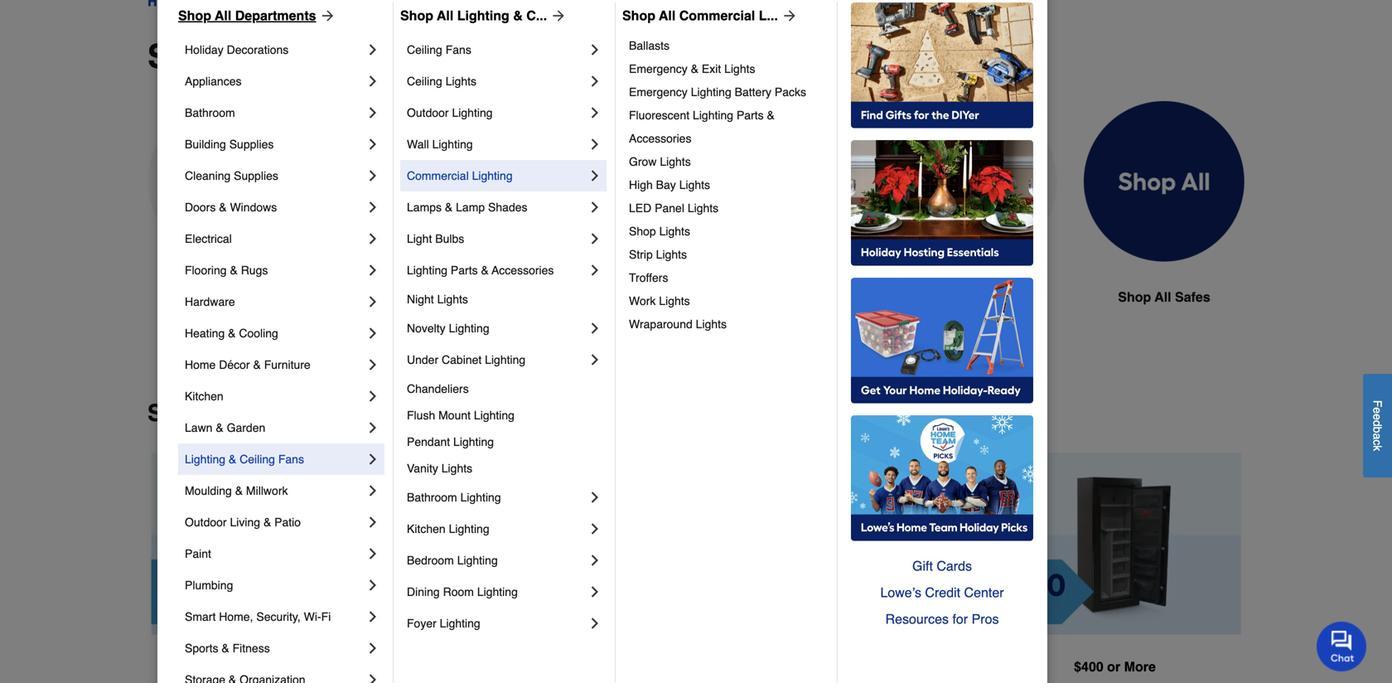 Task type: describe. For each thing, give the bounding box(es) containing it.
supplies for building supplies
[[229, 138, 274, 151]]

paint
[[185, 547, 211, 560]]

ceiling lights
[[407, 75, 477, 88]]

bathroom for bathroom
[[185, 106, 235, 119]]

lighting up moulding
[[185, 453, 226, 466]]

chevron right image for novelty lighting
[[587, 320, 603, 337]]

chevron right image for appliances
[[365, 73, 381, 90]]

lights for night lights
[[437, 293, 468, 306]]

chevron right image for plumbing
[[365, 577, 381, 594]]

room
[[443, 585, 474, 599]]

& left exit
[[691, 62, 699, 75]]

bedroom
[[407, 554, 454, 567]]

1 horizontal spatial commercial
[[680, 8, 755, 23]]

outdoor living & patio
[[185, 516, 301, 529]]

file
[[946, 289, 969, 305]]

flooring & rugs link
[[185, 254, 365, 286]]

night lights
[[407, 293, 468, 306]]

price
[[314, 400, 371, 427]]

chevron right image for wall lighting
[[587, 136, 603, 153]]

lights for grow lights
[[660, 155, 691, 168]]

chevron right image for cleaning supplies
[[365, 167, 381, 184]]

heating
[[185, 327, 225, 340]]

chevron right image for kitchen lighting
[[587, 521, 603, 537]]

emergency for emergency & exit lights
[[629, 62, 688, 75]]

chevron right image for outdoor living & patio
[[365, 514, 381, 531]]

fluorescent
[[629, 109, 690, 122]]

flush
[[407, 409, 435, 422]]

gift cards
[[913, 558, 972, 574]]

$400 or
[[1074, 659, 1121, 674]]

chevron right image for kitchen
[[365, 388, 381, 405]]

home safes
[[565, 289, 641, 305]]

chevron right image for electrical
[[365, 230, 381, 247]]

c...
[[527, 8, 547, 23]]

c
[[1372, 439, 1385, 445]]

all for lighting
[[437, 8, 454, 23]]

chevron right image for moulding & millwork
[[365, 482, 381, 499]]

fi
[[321, 610, 331, 623]]

$100 to $200. image
[[430, 453, 683, 635]]

chevron right image for heating & cooling
[[365, 325, 381, 342]]

chevron right image for bedroom lighting
[[587, 552, 603, 569]]

chandeliers link
[[407, 376, 603, 402]]

foyer lighting link
[[407, 608, 587, 639]]

pendant lighting
[[407, 435, 494, 448]]

all for safes
[[1155, 289, 1172, 305]]

lighting up under cabinet lighting
[[449, 322, 490, 335]]

shop all. image
[[1084, 101, 1245, 263]]

chevron right image for bathroom
[[365, 104, 381, 121]]

shop all departments link
[[178, 6, 336, 26]]

doors & windows link
[[185, 191, 365, 223]]

a black sentrysafe fireproof safe. image
[[148, 101, 308, 261]]

$200
[[799, 659, 829, 675]]

lighting parts & accessories
[[407, 264, 554, 277]]

paint link
[[185, 538, 365, 570]]

troffers
[[629, 271, 669, 284]]

grow lights
[[629, 155, 691, 168]]

outdoor for outdoor living & patio
[[185, 516, 227, 529]]

lights inside emergency & exit lights link
[[725, 62, 756, 75]]

moulding
[[185, 484, 232, 497]]

gift cards link
[[851, 553, 1034, 579]]

lighting up chandeliers link
[[485, 353, 526, 366]]

chevron right image for ceiling fans
[[587, 41, 603, 58]]

parts inside lighting parts & accessories link
[[451, 264, 478, 277]]

& up the moulding & millwork
[[229, 453, 236, 466]]

shop for shop all departments
[[178, 8, 211, 23]]

doors & windows
[[185, 201, 277, 214]]

home décor & furniture
[[185, 358, 311, 371]]

strip lights
[[629, 248, 687, 261]]

smart home, security, wi-fi link
[[185, 601, 365, 633]]

foyer lighting
[[407, 617, 481, 630]]

ceiling fans link
[[407, 34, 587, 65]]

2 vertical spatial ceiling
[[240, 453, 275, 466]]

chevron right image for holiday decorations
[[365, 41, 381, 58]]

lighting down chandeliers link
[[474, 409, 515, 422]]

safes for shop safes by price
[[212, 400, 274, 427]]

ballasts
[[629, 39, 670, 52]]

sports & fitness
[[185, 642, 270, 655]]

lighting & ceiling fans link
[[185, 444, 365, 475]]

lighting down bedroom lighting link
[[477, 585, 518, 599]]

lighting up kitchen lighting "link"
[[461, 491, 501, 504]]

fluorescent lighting parts & accessories
[[629, 109, 778, 145]]

pros
[[972, 611, 999, 627]]

wraparound lights
[[629, 317, 727, 331]]

lowe's
[[881, 585, 922, 600]]

$400 or more. image
[[989, 453, 1242, 635]]

1 e from the top
[[1372, 407, 1385, 414]]

lamps
[[407, 201, 442, 214]]

dining room lighting
[[407, 585, 518, 599]]

holiday hosting essentials. image
[[851, 140, 1034, 266]]

garden
[[227, 421, 266, 434]]

& inside fluorescent lighting parts & accessories
[[767, 109, 775, 122]]

shop lights
[[629, 225, 690, 238]]

chevron right image for lamps & lamp shades
[[587, 199, 603, 216]]

chevron right image for building supplies
[[365, 136, 381, 153]]

shop for shop all commercial l...
[[623, 8, 656, 23]]

dining
[[407, 585, 440, 599]]

under cabinet lighting
[[407, 353, 526, 366]]

lighting down ceiling lights link
[[452, 106, 493, 119]]

chevron right image for bathroom lighting
[[587, 489, 603, 506]]

flooring & rugs
[[185, 264, 268, 277]]

work lights link
[[629, 289, 826, 313]]

lights for shop lights
[[660, 225, 690, 238]]

fans inside "link"
[[446, 43, 472, 56]]

lighting inside fluorescent lighting parts & accessories
[[693, 109, 734, 122]]

night
[[407, 293, 434, 306]]

& left millwork
[[235, 484, 243, 497]]

lights inside high bay lights 'link'
[[680, 178, 710, 191]]

exit
[[702, 62, 721, 75]]

outdoor lighting link
[[407, 97, 587, 128]]

$99 or less. image
[[151, 453, 404, 635]]

& left patio
[[264, 516, 271, 529]]

chevron right image for flooring & rugs
[[365, 262, 381, 279]]

kitchen lighting link
[[407, 513, 587, 545]]

lights for work lights
[[659, 294, 690, 308]]

lighting up dining room lighting
[[457, 554, 498, 567]]

shop for shop safes by price
[[148, 400, 206, 427]]

chevron right image for hardware
[[365, 293, 381, 310]]

shop all departments
[[178, 8, 316, 23]]

mount
[[439, 409, 471, 422]]

work lights
[[629, 294, 690, 308]]

b
[[1372, 426, 1385, 433]]

fireproof
[[179, 289, 238, 305]]

& left lamp
[[445, 201, 453, 214]]

night lights link
[[407, 286, 603, 313]]

electrical link
[[185, 223, 365, 254]]

grow
[[629, 155, 657, 168]]

wraparound
[[629, 317, 693, 331]]

1 vertical spatial commercial
[[407, 169, 469, 182]]

hardware
[[185, 295, 235, 308]]

safes for fireproof safes
[[241, 289, 277, 305]]

shop all lighting & c...
[[400, 8, 547, 23]]

& left rugs
[[230, 264, 238, 277]]

a black sentrysafe home safe with the door ajar. image
[[522, 101, 683, 261]]

gun safes link
[[335, 101, 496, 347]]

novelty
[[407, 322, 446, 335]]

holiday decorations link
[[185, 34, 365, 65]]

a
[[1372, 433, 1385, 439]]

arrow right image for shop all departments
[[316, 7, 336, 24]]

f
[[1372, 400, 1385, 407]]

bay
[[656, 178, 676, 191]]

windows
[[230, 201, 277, 214]]

chevron right image for ceiling lights
[[587, 73, 603, 90]]

& left c...
[[513, 8, 523, 23]]

arrow right image
[[547, 7, 567, 24]]

fireproof safes link
[[148, 101, 308, 347]]

hardware link
[[185, 286, 365, 317]]

lighting up gun safes
[[407, 264, 448, 277]]

ceiling fans
[[407, 43, 472, 56]]

smart
[[185, 610, 216, 623]]

chevron right image for light bulbs
[[587, 230, 603, 247]]

safes for file safes
[[973, 289, 1008, 305]]

lights inside led panel lights "link"
[[688, 201, 719, 215]]

moulding & millwork
[[185, 484, 288, 497]]

fitness
[[233, 642, 270, 655]]

lighting down flush mount lighting
[[453, 435, 494, 448]]

& right lawn
[[216, 421, 224, 434]]



Task type: locate. For each thing, give the bounding box(es) containing it.
shop up holiday on the top of page
[[178, 8, 211, 23]]

shades
[[488, 201, 528, 214]]

lights down high bay lights 'link'
[[688, 201, 719, 215]]

1 horizontal spatial shop
[[629, 225, 656, 238]]

ceiling for ceiling lights
[[407, 75, 443, 88]]

bedroom lighting link
[[407, 545, 587, 576]]

for
[[953, 611, 968, 627]]

1 vertical spatial bathroom
[[407, 491, 457, 504]]

lowe's credit center link
[[851, 579, 1034, 606]]

0 horizontal spatial kitchen
[[185, 390, 224, 403]]

shop all safes link
[[1084, 101, 1245, 347]]

lighting down outdoor lighting
[[432, 138, 473, 151]]

lights right 'bay' on the left top of page
[[680, 178, 710, 191]]

chevron right image
[[365, 41, 381, 58], [365, 104, 381, 121], [587, 136, 603, 153], [365, 199, 381, 216], [587, 199, 603, 216], [587, 230, 603, 247], [587, 262, 603, 279], [587, 320, 603, 337], [365, 325, 381, 342], [587, 351, 603, 368], [365, 388, 381, 405], [365, 419, 381, 436], [365, 451, 381, 468], [365, 545, 381, 562], [587, 552, 603, 569], [365, 577, 381, 594], [365, 608, 381, 625], [587, 615, 603, 632]]

lights inside ceiling lights link
[[446, 75, 477, 88]]

chevron right image for lighting parts & accessories
[[587, 262, 603, 279]]

1 vertical spatial home
[[185, 358, 216, 371]]

lamps & lamp shades link
[[407, 191, 587, 223]]

home décor & furniture link
[[185, 349, 365, 380]]

chevron right image
[[587, 41, 603, 58], [365, 73, 381, 90], [587, 73, 603, 90], [587, 104, 603, 121], [365, 136, 381, 153], [365, 167, 381, 184], [587, 167, 603, 184], [365, 230, 381, 247], [365, 262, 381, 279], [365, 293, 381, 310], [365, 356, 381, 373], [365, 482, 381, 499], [587, 489, 603, 506], [365, 514, 381, 531], [587, 521, 603, 537], [587, 584, 603, 600], [365, 640, 381, 657], [365, 671, 381, 683]]

or
[[267, 659, 280, 674]]

all inside 'link'
[[1155, 289, 1172, 305]]

outdoor down moulding
[[185, 516, 227, 529]]

get your home holiday-ready. image
[[851, 278, 1034, 404]]

ceiling for ceiling fans
[[407, 43, 443, 56]]

0 vertical spatial ceiling
[[407, 43, 443, 56]]

1 horizontal spatial home
[[565, 289, 602, 305]]

shop lights link
[[629, 220, 826, 243]]

2 horizontal spatial shop
[[1119, 289, 1152, 305]]

& right doors
[[219, 201, 227, 214]]

lights down led panel lights
[[660, 225, 690, 238]]

2 arrow right image from the left
[[778, 7, 798, 24]]

décor
[[219, 358, 250, 371]]

doors
[[185, 201, 216, 214]]

kitchen
[[185, 390, 224, 403], [407, 522, 446, 536]]

arrow right image up ballasts link at the top
[[778, 7, 798, 24]]

lights up outdoor lighting
[[446, 75, 477, 88]]

heating & cooling
[[185, 327, 278, 340]]

1 vertical spatial supplies
[[234, 169, 278, 182]]

outdoor up wall
[[407, 106, 449, 119]]

home safes link
[[522, 101, 683, 347]]

emergency inside emergency & exit lights link
[[629, 62, 688, 75]]

strip
[[629, 248, 653, 261]]

safes inside 'link'
[[1176, 289, 1211, 305]]

shop inside 'link'
[[1119, 289, 1152, 305]]

1 horizontal spatial fans
[[446, 43, 472, 56]]

kitchen inside "link"
[[185, 390, 224, 403]]

rugs
[[241, 264, 268, 277]]

troffers link
[[629, 266, 826, 289]]

2 shop from the left
[[400, 8, 434, 23]]

bathroom lighting
[[407, 491, 501, 504]]

1 vertical spatial parts
[[451, 264, 478, 277]]

shop for shop all lighting & c...
[[400, 8, 434, 23]]

shop up ceiling fans
[[400, 8, 434, 23]]

high
[[629, 178, 653, 191]]

lawn & garden
[[185, 421, 266, 434]]

chevron right image for outdoor lighting
[[587, 104, 603, 121]]

d
[[1372, 420, 1385, 426]]

ceiling up the ceiling lights
[[407, 43, 443, 56]]

bathroom down vanity lights
[[407, 491, 457, 504]]

supplies up the cleaning supplies
[[229, 138, 274, 151]]

accessories up grow lights
[[629, 132, 692, 145]]

lighting down the wall lighting link at top
[[472, 169, 513, 182]]

lighting down emergency lighting battery packs
[[693, 109, 734, 122]]

lights for strip lights
[[656, 248, 687, 261]]

high bay lights link
[[629, 173, 826, 196]]

commercial up ballasts link at the top
[[680, 8, 755, 23]]

0 horizontal spatial home
[[185, 358, 216, 371]]

outdoor for outdoor lighting
[[407, 106, 449, 119]]

1 horizontal spatial arrow right image
[[778, 7, 798, 24]]

ceiling down ceiling fans
[[407, 75, 443, 88]]

& down the battery
[[767, 109, 775, 122]]

moulding & millwork link
[[185, 475, 365, 507]]

fireproof safes
[[179, 289, 277, 305]]

0 horizontal spatial arrow right image
[[316, 7, 336, 24]]

lights up high bay lights
[[660, 155, 691, 168]]

supplies
[[229, 138, 274, 151], [234, 169, 278, 182]]

lights up wraparound lights
[[659, 294, 690, 308]]

$99 or less
[[241, 659, 314, 674]]

lights inside grow lights link
[[660, 155, 691, 168]]

light bulbs
[[407, 232, 464, 245]]

under cabinet lighting link
[[407, 344, 587, 376]]

credit
[[925, 585, 961, 600]]

cards
[[937, 558, 972, 574]]

light
[[407, 232, 432, 245]]

lights up emergency lighting battery packs link
[[725, 62, 756, 75]]

arrow right image inside shop all commercial l... link
[[778, 7, 798, 24]]

parts
[[737, 109, 764, 122], [451, 264, 478, 277]]

lighting down exit
[[691, 85, 732, 99]]

resources for pros link
[[851, 606, 1034, 633]]

ceiling up millwork
[[240, 453, 275, 466]]

0 vertical spatial home
[[565, 289, 602, 305]]

2 emergency from the top
[[629, 85, 688, 99]]

holiday decorations
[[185, 43, 289, 56]]

kitchen up bedroom
[[407, 522, 446, 536]]

lights down shop lights at the left top of page
[[656, 248, 687, 261]]

chevron right image for under cabinet lighting
[[587, 351, 603, 368]]

1 horizontal spatial kitchen
[[407, 522, 446, 536]]

chat invite button image
[[1317, 621, 1368, 672]]

fans down lawn & garden link in the bottom left of the page
[[278, 453, 304, 466]]

0 horizontal spatial accessories
[[492, 264, 554, 277]]

2 horizontal spatial shop
[[623, 8, 656, 23]]

& right sports
[[222, 642, 229, 655]]

0 vertical spatial bathroom
[[185, 106, 235, 119]]

bathroom for bathroom lighting
[[407, 491, 457, 504]]

shop up ballasts
[[623, 8, 656, 23]]

bathroom down the appliances
[[185, 106, 235, 119]]

1 horizontal spatial shop
[[400, 8, 434, 23]]

appliances
[[185, 75, 242, 88]]

all for departments
[[215, 8, 232, 23]]

flush mount lighting link
[[407, 402, 603, 429]]

parts down the battery
[[737, 109, 764, 122]]

0 vertical spatial outdoor
[[407, 106, 449, 119]]

home for home safes
[[565, 289, 602, 305]]

parts inside fluorescent lighting parts & accessories
[[737, 109, 764, 122]]

1 horizontal spatial parts
[[737, 109, 764, 122]]

outdoor lighting
[[407, 106, 493, 119]]

lawn & garden link
[[185, 412, 365, 444]]

vanity lights link
[[407, 455, 603, 482]]

e
[[1372, 407, 1385, 414], [1372, 414, 1385, 420]]

emergency lighting battery packs
[[629, 85, 807, 99]]

1 horizontal spatial outdoor
[[407, 106, 449, 119]]

bathroom inside bathroom link
[[185, 106, 235, 119]]

chandeliers
[[407, 382, 469, 395]]

smart home, security, wi-fi
[[185, 610, 331, 623]]

emergency lighting battery packs link
[[629, 80, 826, 104]]

all for commercial
[[659, 8, 676, 23]]

electrical
[[185, 232, 232, 245]]

$400 or more
[[1074, 659, 1156, 674]]

pendant
[[407, 435, 450, 448]]

1 horizontal spatial accessories
[[629, 132, 692, 145]]

0 vertical spatial kitchen
[[185, 390, 224, 403]]

0 vertical spatial accessories
[[629, 132, 692, 145]]

a tall black sports afield gun safe. image
[[335, 101, 496, 262]]

e up b
[[1372, 414, 1385, 420]]

0 horizontal spatial shop
[[178, 8, 211, 23]]

lights inside vanity lights link
[[442, 462, 473, 475]]

lighting down room
[[440, 617, 481, 630]]

shop for shop lights
[[629, 225, 656, 238]]

chevron right image for smart home, security, wi-fi
[[365, 608, 381, 625]]

1 vertical spatial accessories
[[492, 264, 554, 277]]

chevron right image for lighting & ceiling fans
[[365, 451, 381, 468]]

light bulbs link
[[407, 223, 587, 254]]

shop all lighting & c... link
[[400, 6, 567, 26]]

1 vertical spatial outdoor
[[185, 516, 227, 529]]

1 vertical spatial kitchen
[[407, 522, 446, 536]]

chevron right image for sports & fitness
[[365, 640, 381, 657]]

emergency up fluorescent
[[629, 85, 688, 99]]

shop all safes
[[1119, 289, 1211, 305]]

emergency down ballasts
[[629, 62, 688, 75]]

lights for wraparound lights
[[696, 317, 727, 331]]

0 horizontal spatial parts
[[451, 264, 478, 277]]

heating & cooling link
[[185, 317, 365, 349]]

1 horizontal spatial bathroom
[[407, 491, 457, 504]]

3 shop from the left
[[623, 8, 656, 23]]

cleaning
[[185, 169, 231, 182]]

home left work
[[565, 289, 602, 305]]

fans up the ceiling lights
[[446, 43, 472, 56]]

1 vertical spatial fans
[[278, 453, 304, 466]]

lights down work lights link
[[696, 317, 727, 331]]

accessories inside fluorescent lighting parts & accessories
[[629, 132, 692, 145]]

shop for shop all safes
[[1119, 289, 1152, 305]]

a black honeywell chest safe with the top open. image
[[710, 101, 870, 262]]

living
[[230, 516, 260, 529]]

bathroom inside "bathroom lighting" link
[[407, 491, 457, 504]]

0 vertical spatial fans
[[446, 43, 472, 56]]

safes for home safes
[[605, 289, 641, 305]]

arrow right image up holiday decorations "link"
[[316, 7, 336, 24]]

arrow right image
[[316, 7, 336, 24], [778, 7, 798, 24]]

lights inside wraparound lights link
[[696, 317, 727, 331]]

chevron right image for home décor & furniture
[[365, 356, 381, 373]]

lighting down "bathroom lighting"
[[449, 522, 490, 536]]

bedroom lighting
[[407, 554, 498, 567]]

lights up novelty lighting
[[437, 293, 468, 306]]

furniture
[[264, 358, 311, 371]]

bathroom link
[[185, 97, 365, 128]]

lights for vanity lights
[[442, 462, 473, 475]]

appliances link
[[185, 65, 365, 97]]

ceiling inside "link"
[[407, 43, 443, 56]]

find gifts for the diyer. image
[[851, 2, 1034, 128]]

led
[[629, 201, 652, 215]]

ceiling
[[407, 43, 443, 56], [407, 75, 443, 88], [240, 453, 275, 466]]

grow lights link
[[629, 150, 826, 173]]

& down light bulbs 'link'
[[481, 264, 489, 277]]

& left cooling
[[228, 327, 236, 340]]

0 horizontal spatial outdoor
[[185, 516, 227, 529]]

security,
[[256, 610, 301, 623]]

lighting parts & accessories link
[[407, 254, 587, 286]]

0 vertical spatial supplies
[[229, 138, 274, 151]]

safes for gun safes
[[413, 289, 448, 305]]

building
[[185, 138, 226, 151]]

chevron right image for lawn & garden
[[365, 419, 381, 436]]

& right décor
[[253, 358, 261, 371]]

wall
[[407, 138, 429, 151]]

$200 to $400. image
[[710, 453, 962, 635]]

plumbing link
[[185, 570, 365, 601]]

chevron right image for commercial lighting
[[587, 167, 603, 184]]

supplies up windows
[[234, 169, 278, 182]]

1 vertical spatial shop
[[1119, 289, 1152, 305]]

home down "heating"
[[185, 358, 216, 371]]

gift
[[913, 558, 933, 574]]

file safes
[[946, 289, 1008, 305]]

f e e d b a c k
[[1372, 400, 1385, 451]]

commercial lighting link
[[407, 160, 587, 191]]

parts down bulbs
[[451, 264, 478, 277]]

dining room lighting link
[[407, 576, 587, 608]]

emergency inside emergency lighting battery packs link
[[629, 85, 688, 99]]

lights for ceiling lights
[[446, 75, 477, 88]]

0 horizontal spatial commercial
[[407, 169, 469, 182]]

e up d at the bottom
[[1372, 407, 1385, 414]]

vanity lights
[[407, 462, 473, 475]]

lights inside strip lights link
[[656, 248, 687, 261]]

lighting up ceiling fans "link" at top left
[[457, 8, 510, 23]]

lights down pendant lighting
[[442, 462, 473, 475]]

1 vertical spatial ceiling
[[407, 75, 443, 88]]

emergency for emergency lighting battery packs
[[629, 85, 688, 99]]

lights inside "shop lights" link
[[660, 225, 690, 238]]

led panel lights link
[[629, 196, 826, 220]]

2 vertical spatial shop
[[148, 400, 206, 427]]

a black sentrysafe file safe with a key in the lock and the lid ajar. image
[[897, 101, 1058, 261]]

arrow right image inside shop all departments link
[[316, 7, 336, 24]]

resources for pros
[[886, 611, 999, 627]]

$400
[[843, 659, 873, 675]]

bathroom lighting link
[[407, 482, 587, 513]]

lowe's home team holiday picks. image
[[851, 415, 1034, 541]]

1 vertical spatial emergency
[[629, 85, 688, 99]]

kitchen for kitchen lighting
[[407, 522, 446, 536]]

kitchen inside "link"
[[407, 522, 446, 536]]

chevron right image for paint
[[365, 545, 381, 562]]

0 vertical spatial parts
[[737, 109, 764, 122]]

chevron right image for foyer lighting
[[587, 615, 603, 632]]

chevron right image for doors & windows
[[365, 199, 381, 216]]

0 vertical spatial shop
[[629, 225, 656, 238]]

lights inside night lights link
[[437, 293, 468, 306]]

shop safes by price
[[148, 400, 371, 427]]

accessories up night lights link
[[492, 264, 554, 277]]

home for home décor & furniture
[[185, 358, 216, 371]]

2 e from the top
[[1372, 414, 1385, 420]]

0 vertical spatial commercial
[[680, 8, 755, 23]]

led panel lights
[[629, 201, 719, 215]]

supplies for cleaning supplies
[[234, 169, 278, 182]]

0 horizontal spatial shop
[[148, 400, 206, 427]]

kitchen for kitchen
[[185, 390, 224, 403]]

1 arrow right image from the left
[[316, 7, 336, 24]]

fans
[[446, 43, 472, 56], [278, 453, 304, 466]]

0 horizontal spatial fans
[[278, 453, 304, 466]]

1 emergency from the top
[[629, 62, 688, 75]]

0 vertical spatial emergency
[[629, 62, 688, 75]]

1 shop from the left
[[178, 8, 211, 23]]

k
[[1372, 445, 1385, 451]]

chevron right image for dining room lighting
[[587, 584, 603, 600]]

arrow right image for shop all commercial l...
[[778, 7, 798, 24]]

kitchen up lawn
[[185, 390, 224, 403]]

& inside 'link'
[[222, 642, 229, 655]]

lights inside work lights link
[[659, 294, 690, 308]]

commercial down wall lighting
[[407, 169, 469, 182]]

0 horizontal spatial bathroom
[[185, 106, 235, 119]]



Task type: vqa. For each thing, say whether or not it's contained in the screenshot.
the make
no



